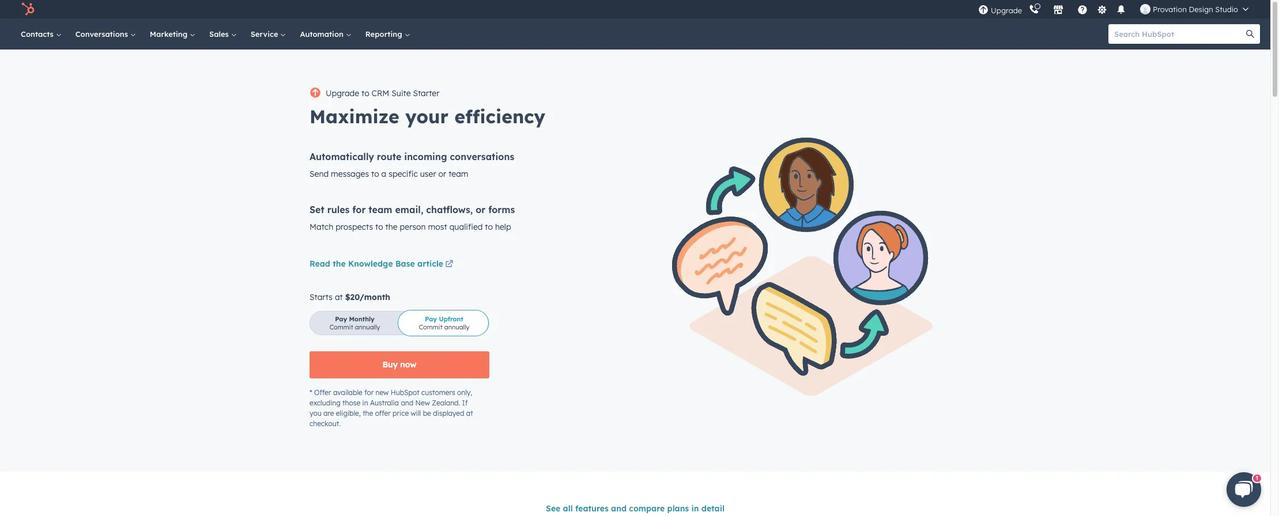 Task type: vqa. For each thing, say whether or not it's contained in the screenshot.
Invite Status element
no



Task type: describe. For each thing, give the bounding box(es) containing it.
contacts
[[21, 29, 56, 39]]

hubspot link
[[14, 2, 43, 16]]

be
[[423, 409, 431, 418]]

zealand.
[[432, 399, 460, 408]]

buy
[[383, 360, 398, 370]]

upgrade for upgrade to crm suite starter
[[326, 88, 359, 99]]

provation
[[1153, 5, 1187, 14]]

see
[[546, 504, 561, 514]]

qualified
[[450, 222, 483, 232]]

price
[[393, 409, 409, 418]]

your
[[405, 105, 449, 128]]

pay for pay monthly
[[335, 315, 347, 323]]

in inside '* offer available for new hubspot customers only, excluding those in australia and new zealand. if you are eligible, the offer price will be displayed at checkout.'
[[362, 399, 368, 408]]

prospects
[[336, 222, 373, 232]]

eligible,
[[336, 409, 361, 418]]

offer
[[314, 389, 331, 397]]

crm
[[372, 88, 389, 99]]

for inside '* offer available for new hubspot customers only, excluding those in australia and new zealand. if you are eligible, the offer price will be displayed at checkout.'
[[364, 389, 374, 397]]

notifications image
[[1116, 5, 1127, 16]]

marketing link
[[143, 18, 202, 50]]

help image
[[1078, 5, 1088, 16]]

conversations link
[[68, 18, 143, 50]]

customers
[[421, 389, 455, 397]]

if
[[462, 399, 468, 408]]

see all features and compare plans in detail button
[[546, 502, 725, 516]]

conversations
[[75, 29, 130, 39]]

compare
[[629, 504, 665, 514]]

james peterson image
[[1141, 4, 1151, 14]]

notifications button
[[1112, 0, 1131, 18]]

base
[[395, 259, 415, 269]]

buy now
[[383, 360, 417, 370]]

commit for pay monthly
[[330, 323, 353, 332]]

offer
[[375, 409, 391, 418]]

automation
[[300, 29, 346, 39]]

design
[[1189, 5, 1214, 14]]

will
[[411, 409, 421, 418]]

messages
[[331, 169, 369, 179]]

0 vertical spatial for
[[352, 204, 366, 216]]

to left crm
[[362, 88, 369, 99]]

upgrade for upgrade
[[991, 5, 1022, 15]]

or for forms
[[476, 204, 486, 216]]

provation design studio button
[[1134, 0, 1256, 18]]

* offer available for new hubspot customers only, excluding those in australia and new zealand. if you are eligible, the offer price will be displayed at checkout.
[[310, 389, 473, 428]]

sales link
[[202, 18, 244, 50]]

article
[[417, 259, 443, 269]]

chat widget region
[[1209, 461, 1271, 517]]

help
[[495, 222, 511, 232]]

starts
[[310, 292, 333, 303]]

person
[[400, 222, 426, 232]]

reporting link
[[359, 18, 417, 50]]

displayed
[[433, 409, 464, 418]]

rules
[[327, 204, 350, 216]]

*
[[310, 389, 312, 397]]

set
[[310, 204, 324, 216]]

reporting
[[365, 29, 404, 39]]

marketing
[[150, 29, 190, 39]]

contacts link
[[14, 18, 68, 50]]

read
[[310, 259, 330, 269]]

plans
[[667, 504, 689, 514]]

provation design studio
[[1153, 5, 1239, 14]]

maximize your efficiency
[[310, 105, 545, 128]]

Search HubSpot search field
[[1109, 24, 1250, 44]]

you
[[310, 409, 322, 418]]

new
[[376, 389, 389, 397]]

/month
[[360, 292, 390, 303]]

suite
[[392, 88, 411, 99]]

send messages to a specific user or team
[[310, 169, 469, 179]]

automatically
[[310, 151, 374, 163]]

match prospects to the person most qualified to help
[[310, 222, 511, 232]]

automation link
[[293, 18, 359, 50]]

features
[[575, 504, 609, 514]]

buy now button
[[310, 352, 490, 379]]

email,
[[395, 204, 423, 216]]

are
[[324, 409, 334, 418]]

upfront
[[439, 315, 463, 323]]



Task type: locate. For each thing, give the bounding box(es) containing it.
team down conversations
[[449, 169, 469, 179]]

starter
[[413, 88, 440, 99]]

1 horizontal spatial and
[[611, 504, 627, 514]]

and down hubspot
[[401, 399, 414, 408]]

incoming
[[404, 151, 447, 163]]

0 vertical spatial or
[[439, 169, 446, 179]]

in
[[362, 399, 368, 408], [692, 504, 699, 514]]

australia
[[370, 399, 399, 408]]

studio
[[1216, 5, 1239, 14]]

at inside '* offer available for new hubspot customers only, excluding those in australia and new zealand. if you are eligible, the offer price will be displayed at checkout.'
[[466, 409, 473, 418]]

help button
[[1073, 0, 1093, 18]]

0 vertical spatial upgrade
[[991, 5, 1022, 15]]

in inside button
[[692, 504, 699, 514]]

1 annually from the left
[[355, 323, 380, 332]]

1 horizontal spatial annually
[[444, 323, 470, 332]]

0 vertical spatial at
[[335, 292, 343, 303]]

detail
[[702, 504, 725, 514]]

1 vertical spatial the
[[333, 259, 346, 269]]

or
[[439, 169, 446, 179], [476, 204, 486, 216]]

annually inside pay monthly commit annually
[[355, 323, 380, 332]]

most
[[428, 222, 447, 232]]

link opens in a new window image inside read the knowledge base article link
[[445, 261, 454, 269]]

0 vertical spatial the
[[385, 222, 398, 232]]

1 horizontal spatial in
[[692, 504, 699, 514]]

or for team
[[439, 169, 446, 179]]

sales
[[209, 29, 231, 39]]

to
[[362, 88, 369, 99], [371, 169, 379, 179], [375, 222, 383, 232], [485, 222, 493, 232]]

team left email,
[[369, 204, 392, 216]]

chatflows,
[[426, 204, 473, 216]]

1 horizontal spatial upgrade
[[991, 5, 1022, 15]]

1 vertical spatial and
[[611, 504, 627, 514]]

2 commit from the left
[[419, 323, 443, 332]]

pay
[[335, 315, 347, 323], [425, 315, 437, 323]]

1 vertical spatial at
[[466, 409, 473, 418]]

2 pay from the left
[[425, 315, 437, 323]]

excluding
[[310, 399, 341, 408]]

route
[[377, 151, 401, 163]]

read the knowledge base article link
[[310, 258, 456, 272]]

1 vertical spatial upgrade
[[326, 88, 359, 99]]

1 vertical spatial in
[[692, 504, 699, 514]]

for
[[352, 204, 366, 216], [364, 389, 374, 397]]

commit inside pay upfront commit annually
[[419, 323, 443, 332]]

and right features
[[611, 504, 627, 514]]

conversations
[[450, 151, 514, 163]]

marketplaces button
[[1047, 0, 1071, 18]]

menu containing provation design studio
[[977, 0, 1257, 18]]

starts at $20 /month
[[310, 292, 390, 303]]

upgrade right upgrade "image"
[[991, 5, 1022, 15]]

0 horizontal spatial at
[[335, 292, 343, 303]]

to left help
[[485, 222, 493, 232]]

knowledge
[[348, 259, 393, 269]]

1 horizontal spatial commit
[[419, 323, 443, 332]]

at
[[335, 292, 343, 303], [466, 409, 473, 418]]

upgrade image
[[979, 5, 989, 15]]

settings link
[[1095, 3, 1109, 15]]

automatically route incoming conversations
[[310, 151, 514, 163]]

1 horizontal spatial the
[[363, 409, 373, 418]]

in right those at the bottom left of page
[[362, 399, 368, 408]]

annually inside pay upfront commit annually
[[444, 323, 470, 332]]

1 horizontal spatial or
[[476, 204, 486, 216]]

team
[[449, 169, 469, 179], [369, 204, 392, 216]]

0 vertical spatial in
[[362, 399, 368, 408]]

the right read
[[333, 259, 346, 269]]

user
[[420, 169, 436, 179]]

annually for pay monthly
[[355, 323, 380, 332]]

see all features and compare plans in detail
[[546, 504, 725, 514]]

0 horizontal spatial in
[[362, 399, 368, 408]]

the inside '* offer available for new hubspot customers only, excluding those in australia and new zealand. if you are eligible, the offer price will be displayed at checkout.'
[[363, 409, 373, 418]]

0 vertical spatial team
[[449, 169, 469, 179]]

hubspot
[[391, 389, 420, 397]]

1 vertical spatial or
[[476, 204, 486, 216]]

and inside button
[[611, 504, 627, 514]]

the left offer
[[363, 409, 373, 418]]

pay inside pay upfront commit annually
[[425, 315, 437, 323]]

calling icon button
[[1025, 2, 1044, 17]]

marketplaces image
[[1053, 5, 1064, 16]]

1 pay from the left
[[335, 315, 347, 323]]

annually for pay upfront
[[444, 323, 470, 332]]

commit inside pay monthly commit annually
[[330, 323, 353, 332]]

service link
[[244, 18, 293, 50]]

menu
[[977, 0, 1257, 18]]

1 horizontal spatial pay
[[425, 315, 437, 323]]

2 link opens in a new window image from the top
[[445, 261, 454, 269]]

commit
[[330, 323, 353, 332], [419, 323, 443, 332]]

the left person
[[385, 222, 398, 232]]

1 vertical spatial team
[[369, 204, 392, 216]]

checkout.
[[310, 420, 341, 428]]

only,
[[457, 389, 472, 397]]

2 vertical spatial the
[[363, 409, 373, 418]]

send
[[310, 169, 329, 179]]

for up the prospects on the left top of the page
[[352, 204, 366, 216]]

a
[[381, 169, 386, 179]]

settings image
[[1097, 5, 1107, 15]]

1 horizontal spatial team
[[449, 169, 469, 179]]

2 horizontal spatial the
[[385, 222, 398, 232]]

1 horizontal spatial at
[[466, 409, 473, 418]]

hubspot image
[[21, 2, 35, 16]]

1 vertical spatial for
[[364, 389, 374, 397]]

$20
[[345, 292, 360, 303]]

or left forms
[[476, 204, 486, 216]]

upgrade to crm suite starter
[[326, 88, 440, 99]]

pay upfront commit annually
[[419, 315, 470, 332]]

pay inside pay monthly commit annually
[[335, 315, 347, 323]]

commit down starts at $20 /month
[[330, 323, 353, 332]]

forms
[[488, 204, 515, 216]]

or right user
[[439, 169, 446, 179]]

1 link opens in a new window image from the top
[[445, 258, 454, 272]]

0 horizontal spatial upgrade
[[326, 88, 359, 99]]

calling icon image
[[1029, 5, 1040, 15]]

set rules for team email, chatflows, or forms
[[310, 204, 515, 216]]

service
[[251, 29, 280, 39]]

now
[[400, 360, 417, 370]]

those
[[343, 399, 361, 408]]

0 horizontal spatial or
[[439, 169, 446, 179]]

0 horizontal spatial pay
[[335, 315, 347, 323]]

0 horizontal spatial the
[[333, 259, 346, 269]]

pay monthly commit annually
[[330, 315, 380, 332]]

0 horizontal spatial annually
[[355, 323, 380, 332]]

available
[[333, 389, 363, 397]]

1 commit from the left
[[330, 323, 353, 332]]

the
[[385, 222, 398, 232], [333, 259, 346, 269], [363, 409, 373, 418]]

match
[[310, 222, 333, 232]]

0 horizontal spatial team
[[369, 204, 392, 216]]

2 annually from the left
[[444, 323, 470, 332]]

pay for pay upfront
[[425, 315, 437, 323]]

maximize
[[310, 105, 399, 128]]

for left new
[[364, 389, 374, 397]]

read the knowledge base article
[[310, 259, 443, 269]]

efficiency
[[455, 105, 545, 128]]

to left 'a'
[[371, 169, 379, 179]]

commit for pay upfront
[[419, 323, 443, 332]]

monthly
[[349, 315, 375, 323]]

all
[[563, 504, 573, 514]]

search image
[[1247, 30, 1255, 38]]

0 vertical spatial and
[[401, 399, 414, 408]]

at down if
[[466, 409, 473, 418]]

0 horizontal spatial and
[[401, 399, 414, 408]]

0 horizontal spatial commit
[[330, 323, 353, 332]]

annually
[[355, 323, 380, 332], [444, 323, 470, 332]]

and
[[401, 399, 414, 408], [611, 504, 627, 514]]

pay left the monthly
[[335, 315, 347, 323]]

and inside '* offer available for new hubspot customers only, excluding those in australia and new zealand. if you are eligible, the offer price will be displayed at checkout.'
[[401, 399, 414, 408]]

at left $20
[[335, 292, 343, 303]]

to right the prospects on the left top of the page
[[375, 222, 383, 232]]

link opens in a new window image
[[445, 258, 454, 272], [445, 261, 454, 269]]

in right the plans
[[692, 504, 699, 514]]

search button
[[1241, 24, 1260, 44]]

commit up buy now button
[[419, 323, 443, 332]]

upgrade up maximize on the left top of page
[[326, 88, 359, 99]]

pay left upfront
[[425, 315, 437, 323]]

new
[[415, 399, 430, 408]]



